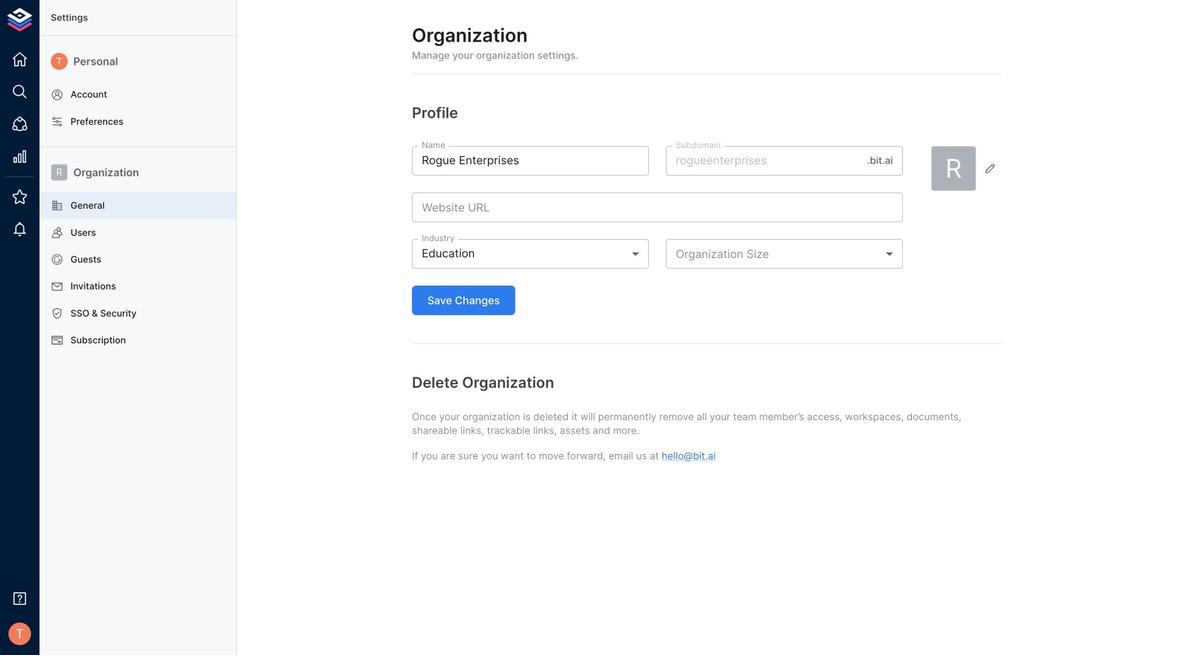 Task type: vqa. For each thing, say whether or not it's contained in the screenshot.
off to the bottom
no



Task type: locate. For each thing, give the bounding box(es) containing it.
  field
[[412, 239, 649, 269]]

Acme Company text field
[[412, 146, 649, 176]]

acme text field
[[666, 146, 862, 176]]



Task type: describe. For each thing, give the bounding box(es) containing it.
https:// text field
[[412, 193, 904, 222]]



